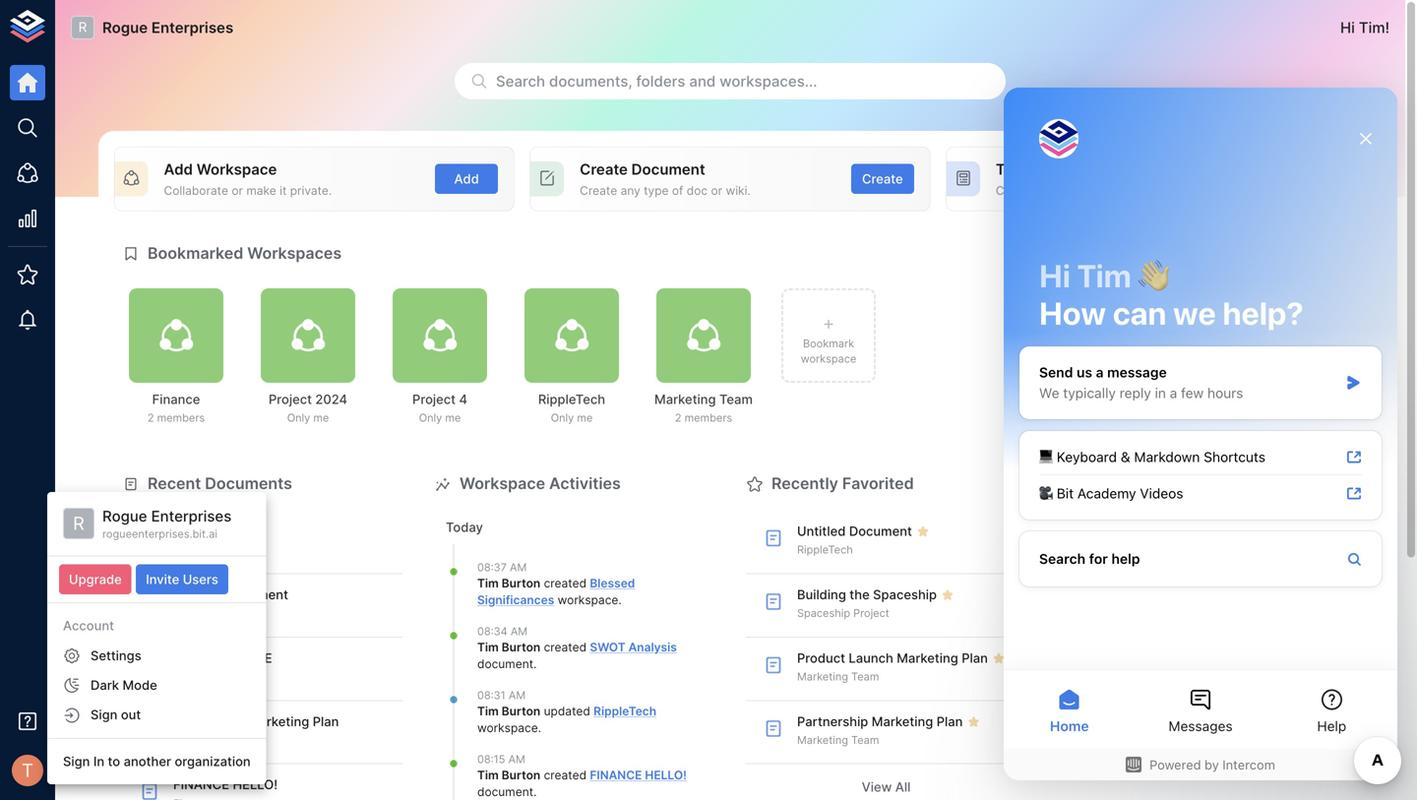 Task type: locate. For each thing, give the bounding box(es) containing it.
tim for finance hello!
[[477, 768, 499, 783]]

burton down 08:15
[[502, 768, 541, 783]]

spaceship down building
[[797, 607, 851, 620]]

documents left the used
[[1075, 342, 1138, 357]]

1 vertical spatial analysis
[[629, 640, 677, 655]]

and
[[690, 72, 716, 90], [1073, 183, 1094, 198]]

upgrade down the used
[[1170, 421, 1227, 438]]

hello! inside 08:15 am tim burton created finance hello! document .
[[645, 768, 687, 783]]

am right 08:31
[[509, 689, 526, 702]]

0 horizontal spatial document
[[225, 587, 288, 602]]

finance
[[590, 768, 642, 783], [173, 777, 229, 793]]

workspace down blessed
[[558, 593, 619, 607]]

created down 08:31 am tim burton updated rippletech workspace .
[[544, 768, 587, 783]]

finance down rippletech link
[[590, 768, 642, 783]]

t
[[22, 760, 33, 782]]

burton down 08:34
[[502, 640, 541, 655]]

1 vertical spatial created
[[544, 640, 587, 655]]

1 horizontal spatial upgrade
[[1087, 299, 1144, 316]]

analysis inside 08:34 am tim burton created swot analysis document .
[[629, 640, 677, 655]]

document inside 08:34 am tim burton created swot analysis document .
[[477, 657, 534, 671]]

2 partnership from the left
[[797, 714, 869, 729]]

sign left out
[[91, 708, 118, 723]]

hello! down rippletech link
[[645, 768, 687, 783]]

finance inside swot analysis finance
[[173, 544, 213, 556]]

document for swot analysis
[[477, 657, 534, 671]]

1 horizontal spatial finance
[[590, 768, 642, 783]]

burton inside 08:34 am tim burton created swot analysis document .
[[502, 640, 541, 655]]

updated
[[544, 704, 590, 719]]

analysis inside swot analysis finance
[[215, 524, 266, 539]]

2 burton from the top
[[502, 640, 541, 655]]

team inside partnership marketing plan marketing team
[[227, 734, 255, 747]]

swot
[[173, 524, 211, 539], [590, 640, 626, 655]]

analysis up rippletech link
[[629, 640, 677, 655]]

finance inside 08:15 am tim burton created finance hello! document .
[[590, 768, 642, 783]]

marketing team for product
[[797, 670, 880, 683]]

am up tim burton created
[[510, 561, 527, 574]]

0 horizontal spatial documents
[[205, 474, 292, 493]]

tim inside 08:15 am tim burton created finance hello! document .
[[477, 768, 499, 783]]

am inside 08:34 am tim burton created swot analysis document .
[[511, 625, 528, 638]]

2 2 from the left
[[675, 412, 682, 424]]

plan for partnership marketing plan
[[937, 714, 963, 729]]

marketing team for partnership
[[797, 734, 880, 747]]

0 vertical spatial upgrade
[[1087, 299, 1144, 316]]

invite users button
[[136, 564, 228, 595]]

rippletech up building
[[797, 544, 853, 556]]

2 enterprises from the top
[[151, 507, 232, 525]]

to
[[1148, 299, 1161, 316], [108, 754, 120, 769]]

burton for swot
[[502, 640, 541, 655]]

r left rogueenterprises.bit.ai
[[73, 513, 85, 535]]

only inside project 2024 only me
[[287, 412, 310, 424]]

0 horizontal spatial upgrade button
[[59, 564, 132, 595]]

finance down organization
[[173, 777, 229, 793]]

sign for sign in to another organization
[[63, 754, 90, 769]]

0 horizontal spatial untitled document
[[173, 587, 288, 602]]

to right in
[[108, 754, 120, 769]]

partnership marketing plan marketing team
[[173, 714, 339, 747]]

0 vertical spatial help image
[[1050, 504, 1347, 582]]

me up activities
[[577, 412, 593, 424]]

partnership down product
[[797, 714, 869, 729]]

1 horizontal spatial to
[[1148, 299, 1161, 316]]

documents up swot analysis finance
[[205, 474, 292, 493]]

am inside 08:15 am tim burton created finance hello! document .
[[509, 753, 526, 766]]

0 vertical spatial swot
[[173, 524, 211, 539]]

0 vertical spatial workspace
[[801, 352, 857, 365]]

0 vertical spatial workspace
[[197, 160, 277, 178]]

dialog
[[1004, 88, 1398, 781]]

0 vertical spatial document
[[632, 160, 706, 178]]

upgrade button up 'account'
[[59, 564, 132, 595]]

partnership up organization
[[173, 714, 244, 729]]

hello! down organization
[[233, 777, 278, 793]]

0 vertical spatial sign
[[91, 708, 118, 723]]

2 horizontal spatial workspace
[[801, 352, 857, 365]]

add for add workspace collaborate or make it private.
[[164, 160, 193, 178]]

2 or from the left
[[711, 183, 723, 198]]

1 horizontal spatial upgrade button
[[1154, 412, 1243, 448]]

swot down workspace .
[[590, 640, 626, 655]]

1 vertical spatial document
[[477, 785, 534, 799]]

am right 08:34
[[511, 625, 528, 638]]

bookmark workspace
[[801, 337, 857, 365]]

or
[[232, 183, 243, 198], [711, 183, 723, 198]]

workspace up 08:15
[[477, 721, 538, 735]]

1 horizontal spatial members
[[685, 412, 733, 424]]

create
[[580, 160, 628, 178], [862, 171, 903, 186], [580, 183, 617, 198], [996, 183, 1034, 198]]

3 created from the top
[[544, 768, 587, 783]]

document inside 08:15 am tim burton created finance hello! document .
[[477, 785, 534, 799]]

rippletech inside 08:31 am tim burton updated rippletech workspace .
[[594, 704, 657, 719]]

for
[[215, 651, 232, 666]]

created inside 08:15 am tim burton created finance hello! document .
[[544, 768, 587, 783]]

. down 08:31 am tim burton updated rippletech workspace .
[[534, 785, 537, 799]]

enterprises inside rogue enterprises rogueenterprises.bit.ai
[[151, 507, 232, 525]]

1 horizontal spatial only
[[419, 412, 442, 424]]

users
[[183, 572, 218, 587]]

tim down 08:15
[[477, 768, 499, 783]]

rippletech right the updated
[[594, 704, 657, 719]]

bookmarked workspaces
[[148, 244, 342, 263]]

untitled document down recently favorited
[[797, 524, 912, 539]]

tim inside 08:34 am tim burton created swot analysis document .
[[477, 640, 499, 655]]

sign left in
[[63, 754, 90, 769]]

0 horizontal spatial or
[[232, 183, 243, 198]]

bookmark
[[803, 337, 855, 350]]

20
[[1308, 342, 1322, 357]]

or left make
[[232, 183, 243, 198]]

0 horizontal spatial project
[[269, 392, 312, 407]]

partnership inside partnership marketing plan marketing team
[[173, 714, 244, 729]]

tim for swot analysis
[[477, 640, 499, 655]]

1 horizontal spatial finance hello! link
[[590, 768, 687, 783]]

. inside 08:34 am tim burton created swot analysis document .
[[534, 657, 537, 671]]

1 partnership from the left
[[173, 714, 244, 729]]

1 vertical spatial swot
[[590, 640, 626, 655]]

memo
[[173, 651, 211, 666]]

finance hello! link down partnership marketing plan marketing team
[[122, 765, 403, 800]]

1 vertical spatial and
[[1073, 183, 1094, 198]]

workspace down the 'bookmark'
[[801, 352, 857, 365]]

the up unlock
[[1179, 269, 1207, 291]]

hello!
[[645, 768, 687, 783], [233, 777, 278, 793]]

spaceship
[[873, 587, 937, 602], [797, 607, 851, 620]]

r inside menu
[[73, 513, 85, 535]]

swot analysis link
[[590, 640, 677, 655]]

add button
[[435, 164, 498, 194]]

enterprises for rogue enterprises
[[151, 19, 233, 36]]

1 enterprises from the top
[[151, 19, 233, 36]]

workspace
[[197, 160, 277, 178], [460, 474, 545, 493]]

and inside the "template gallery create faster and get inspired."
[[1073, 183, 1094, 198]]

search
[[496, 72, 545, 90]]

rogue for rogue enterprises rogueenterprises.bit.ai
[[102, 507, 147, 525]]

0 vertical spatial to
[[1148, 299, 1161, 316]]

workspace inside 08:31 am tim burton updated rippletech workspace .
[[477, 721, 538, 735]]

document
[[477, 657, 534, 671], [477, 785, 534, 799]]

recent
[[148, 474, 201, 493]]

bookmarked
[[148, 244, 243, 263]]

project for project 4
[[413, 392, 456, 407]]

swot inside swot analysis finance
[[173, 524, 211, 539]]

or right doc
[[711, 183, 723, 198]]

1 vertical spatial finance
[[173, 544, 213, 556]]

am
[[510, 561, 527, 574], [511, 625, 528, 638], [509, 689, 526, 702], [509, 753, 526, 766]]

1 horizontal spatial the
[[1179, 269, 1207, 291]]

swot up users
[[173, 524, 211, 539]]

analysis down 'recent documents'
[[215, 524, 266, 539]]

finance inside finance 2 members
[[152, 392, 200, 407]]

me inside project 4 only me
[[445, 412, 461, 424]]

r left rogue enterprises
[[78, 19, 87, 36]]

to inside you are on the free plan. upgrade to unlock unlimited docs.
[[1148, 299, 1161, 316]]

document up of
[[632, 160, 706, 178]]

0 horizontal spatial only
[[287, 412, 310, 424]]

0 vertical spatial marketing team
[[797, 670, 880, 683]]

partnership for partnership marketing plan
[[797, 714, 869, 729]]

workspace activities
[[460, 474, 621, 493]]

08:15
[[477, 753, 506, 766]]

project for project 2024
[[269, 392, 312, 407]]

project inside project 2024 only me
[[269, 392, 312, 407]]

r
[[78, 19, 87, 36], [73, 513, 85, 535]]

project 4 only me
[[413, 392, 468, 424]]

1 horizontal spatial sign
[[91, 708, 118, 723]]

2 vertical spatial workspace
[[477, 721, 538, 735]]

upgrade down you
[[1087, 299, 1144, 316]]

only
[[287, 412, 310, 424], [419, 412, 442, 424], [551, 412, 574, 424]]

2 inside finance 2 members
[[147, 412, 154, 424]]

untitled down recently
[[797, 524, 846, 539]]

3 only from the left
[[551, 412, 574, 424]]

created inside 08:34 am tim burton created swot analysis document .
[[544, 640, 587, 655]]

untitled down users
[[173, 587, 222, 602]]

0 horizontal spatial 2
[[147, 412, 154, 424]]

upgrade inside r menu
[[69, 572, 122, 587]]

sign inside menu item
[[91, 708, 118, 723]]

1 or from the left
[[232, 183, 243, 198]]

0 vertical spatial upgrade button
[[1154, 412, 1243, 448]]

workspaces...
[[720, 72, 818, 90]]

0 vertical spatial finance
[[152, 392, 200, 407]]

wiki.
[[726, 183, 751, 198]]

0 horizontal spatial swot
[[173, 524, 211, 539]]

0 horizontal spatial workspace
[[477, 721, 538, 735]]

1 horizontal spatial add
[[454, 171, 479, 186]]

am right 08:15
[[509, 753, 526, 766]]

0 vertical spatial untitled document
[[797, 524, 912, 539]]

favorited
[[843, 474, 914, 493]]

3 burton from the top
[[502, 704, 541, 719]]

workspace .
[[555, 593, 622, 607]]

project 2024 only me
[[269, 392, 348, 424]]

0 vertical spatial the
[[1179, 269, 1207, 291]]

1 vertical spatial sign
[[63, 754, 90, 769]]

1 2 from the left
[[147, 412, 154, 424]]

me down 4
[[445, 412, 461, 424]]

0 horizontal spatial the
[[850, 587, 870, 602]]

document down favorited
[[849, 524, 912, 539]]

workspace up today
[[460, 474, 545, 493]]

on
[[1153, 269, 1175, 291]]

2 horizontal spatial upgrade
[[1170, 421, 1227, 438]]

memo for acme
[[173, 651, 272, 666]]

documents,
[[549, 72, 633, 90]]

burton inside 08:15 am tim burton created finance hello! document .
[[502, 768, 541, 783]]

1 horizontal spatial swot
[[590, 640, 626, 655]]

4 burton from the top
[[502, 768, 541, 783]]

1 document from the top
[[477, 657, 534, 671]]

tim right hi
[[1359, 19, 1386, 36]]

1 horizontal spatial documents
[[1075, 342, 1138, 357]]

2 vertical spatial help image
[[1050, 703, 1347, 781]]

2 rogue from the top
[[102, 507, 147, 525]]

tim
[[1359, 19, 1386, 36], [477, 576, 499, 591], [477, 640, 499, 655], [477, 704, 499, 719], [477, 768, 499, 783]]

finance up users
[[173, 544, 213, 556]]

1 horizontal spatial hello!
[[645, 768, 687, 783]]

add inside add button
[[454, 171, 479, 186]]

2 vertical spatial document
[[225, 587, 288, 602]]

memo for acme link
[[122, 638, 403, 701]]

2 document from the top
[[477, 785, 534, 799]]

tim down 08:34
[[477, 640, 499, 655]]

0 vertical spatial document
[[477, 657, 534, 671]]

to down on
[[1148, 299, 1161, 316]]

1 me from the left
[[313, 412, 329, 424]]

0 horizontal spatial members
[[157, 412, 205, 424]]

2 horizontal spatial only
[[551, 412, 574, 424]]

and down gallery
[[1073, 183, 1094, 198]]

burton inside 08:31 am tim burton updated rippletech workspace .
[[502, 704, 541, 719]]

add inside add workspace collaborate or make it private.
[[164, 160, 193, 178]]

document up 08:31
[[477, 657, 534, 671]]

2 only from the left
[[419, 412, 442, 424]]

2 vertical spatial created
[[544, 768, 587, 783]]

1 vertical spatial help image
[[1050, 603, 1347, 682]]

0 vertical spatial documents
[[1075, 342, 1138, 357]]

project left 2024
[[269, 392, 312, 407]]

burton for finance
[[502, 768, 541, 783]]

or inside create document create any type of doc or wiki.
[[711, 183, 723, 198]]

1 vertical spatial to
[[108, 754, 120, 769]]

2 horizontal spatial document
[[849, 524, 912, 539]]

the up spaceship project
[[850, 587, 870, 602]]

rippletech up activities
[[538, 392, 606, 407]]

workspace up make
[[197, 160, 277, 178]]

0 horizontal spatial untitled
[[173, 587, 222, 602]]

rippletech for rippletech
[[797, 544, 853, 556]]

finance
[[152, 392, 200, 407], [173, 544, 213, 556]]

2 marketing team from the top
[[797, 734, 880, 747]]

2 horizontal spatial project
[[854, 607, 890, 620]]

get
[[1097, 183, 1115, 198]]

1 vertical spatial upgrade button
[[59, 564, 132, 595]]

document
[[632, 160, 706, 178], [849, 524, 912, 539], [225, 587, 288, 602]]

workspace inside add workspace collaborate or make it private.
[[197, 160, 277, 178]]

0 horizontal spatial hello!
[[233, 777, 278, 793]]

finance up recent
[[152, 392, 200, 407]]

only inside project 4 only me
[[419, 412, 442, 424]]

view
[[862, 780, 892, 795]]

0 horizontal spatial partnership
[[173, 714, 244, 729]]

1 vertical spatial marketing team
[[797, 734, 880, 747]]

1 horizontal spatial and
[[1073, 183, 1094, 198]]

0 vertical spatial enterprises
[[151, 19, 233, 36]]

hi tim !
[[1341, 19, 1390, 36]]

me inside project 2024 only me
[[313, 412, 329, 424]]

mode
[[123, 678, 157, 693]]

dark mode
[[91, 678, 157, 693]]

1 horizontal spatial workspace
[[460, 474, 545, 493]]

3 me from the left
[[577, 412, 593, 424]]

0 horizontal spatial add
[[164, 160, 193, 178]]

in
[[93, 754, 104, 769]]

1 horizontal spatial untitled
[[797, 524, 846, 539]]

sign in to another organization
[[63, 754, 251, 769]]

. inside 08:31 am tim burton updated rippletech workspace .
[[538, 721, 541, 735]]

untitled
[[797, 524, 846, 539], [173, 587, 222, 602]]

0 vertical spatial rogue
[[102, 19, 148, 36]]

enterprises
[[151, 19, 233, 36], [151, 507, 232, 525]]

upgrade up 'account'
[[69, 572, 122, 587]]

1 vertical spatial rogue
[[102, 507, 147, 525]]

1 vertical spatial the
[[850, 587, 870, 602]]

2 help image from the top
[[1050, 603, 1347, 682]]

project left 4
[[413, 392, 456, 407]]

spaceship up spaceship project
[[873, 587, 937, 602]]

0 horizontal spatial analysis
[[215, 524, 266, 539]]

tim inside 08:31 am tim burton updated rippletech workspace .
[[477, 704, 499, 719]]

recent documents
[[148, 474, 292, 493]]

2 me from the left
[[445, 412, 461, 424]]

document down 08:15
[[477, 785, 534, 799]]

burton down 08:31
[[502, 704, 541, 719]]

1 rogue from the top
[[102, 19, 148, 36]]

building
[[797, 587, 846, 602]]

documents
[[1075, 342, 1138, 357], [205, 474, 292, 493]]

team
[[720, 392, 753, 407], [852, 670, 880, 683], [227, 734, 255, 747], [852, 734, 880, 747]]

2 members from the left
[[685, 412, 733, 424]]

only for 2024
[[287, 412, 310, 424]]

help image
[[1050, 504, 1347, 582], [1050, 603, 1347, 682], [1050, 703, 1347, 781]]

2 created from the top
[[544, 640, 587, 655]]

burton up significances
[[502, 576, 541, 591]]

upgrade button down the used
[[1154, 412, 1243, 448]]

created up workspace .
[[544, 576, 587, 591]]

0 horizontal spatial upgrade
[[69, 572, 122, 587]]

document up acme
[[225, 587, 288, 602]]

1 only from the left
[[287, 412, 310, 424]]

r for !
[[78, 19, 87, 36]]

1 marketing team from the top
[[797, 670, 880, 683]]

created down workspace .
[[544, 640, 587, 655]]

members inside finance 2 members
[[157, 412, 205, 424]]

0 horizontal spatial to
[[108, 754, 120, 769]]

1 vertical spatial enterprises
[[151, 507, 232, 525]]

project down the building the spaceship
[[854, 607, 890, 620]]

1 horizontal spatial or
[[711, 183, 723, 198]]

am inside 08:31 am tim burton updated rippletech workspace .
[[509, 689, 526, 702]]

me inside rippletech only me
[[577, 412, 593, 424]]

0 horizontal spatial me
[[313, 412, 329, 424]]

another
[[124, 754, 171, 769]]

rippletech for rippletech only me
[[538, 392, 606, 407]]

1 vertical spatial r
[[73, 513, 85, 535]]

burton
[[502, 576, 541, 591], [502, 640, 541, 655], [502, 704, 541, 719], [502, 768, 541, 783]]

0 vertical spatial analysis
[[215, 524, 266, 539]]

0 vertical spatial spaceship
[[873, 587, 937, 602]]

plan inside partnership marketing plan marketing team
[[313, 714, 339, 729]]

1 horizontal spatial me
[[445, 412, 461, 424]]

. up 08:31 am tim burton updated rippletech workspace .
[[534, 657, 537, 671]]

2 vertical spatial upgrade
[[69, 572, 122, 587]]

1 vertical spatial rippletech
[[797, 544, 853, 556]]

project inside project 4 only me
[[413, 392, 456, 407]]

1 horizontal spatial workspace
[[558, 593, 619, 607]]

out
[[121, 708, 141, 723]]

1 members from the left
[[157, 412, 205, 424]]

2 vertical spatial rippletech
[[594, 704, 657, 719]]

marketing team down partnership marketing plan in the right of the page
[[797, 734, 880, 747]]

tim down 08:31
[[477, 704, 499, 719]]

rogue inside rogue enterprises rogueenterprises.bit.ai
[[102, 507, 147, 525]]

marketing team down product
[[797, 670, 880, 683]]

0 horizontal spatial spaceship
[[797, 607, 851, 620]]

1 vertical spatial workspace
[[460, 474, 545, 493]]

finance hello! link down rippletech link
[[590, 768, 687, 783]]

team inside marketing team 2 members
[[720, 392, 753, 407]]

1 vertical spatial spaceship
[[797, 607, 851, 620]]

. up 08:15 am tim burton created finance hello! document .
[[538, 721, 541, 735]]

and right folders
[[690, 72, 716, 90]]

swot inside 08:34 am tim burton created swot analysis document .
[[590, 640, 626, 655]]

template gallery create faster and get inspired.
[[996, 160, 1166, 198]]

0 horizontal spatial and
[[690, 72, 716, 90]]

1 vertical spatial untitled document
[[173, 587, 288, 602]]

3 help image from the top
[[1050, 703, 1347, 781]]

me down 2024
[[313, 412, 329, 424]]

1 horizontal spatial project
[[413, 392, 456, 407]]

untitled document down users
[[173, 587, 288, 602]]

0 vertical spatial created
[[544, 576, 587, 591]]



Task type: describe. For each thing, give the bounding box(es) containing it.
to inside sign in to another organization link
[[108, 754, 120, 769]]

blessed
[[590, 576, 635, 591]]

am for rippletech
[[509, 689, 526, 702]]

private.
[[290, 183, 332, 198]]

hi
[[1341, 19, 1355, 36]]

free
[[1212, 269, 1255, 291]]

acme
[[235, 651, 272, 666]]

1 vertical spatial untitled
[[173, 587, 222, 602]]

0 horizontal spatial finance hello! link
[[122, 765, 403, 800]]

rogue enterprises
[[102, 19, 233, 36]]

blessed significances link
[[477, 576, 635, 607]]

rogue for rogue enterprises
[[102, 19, 148, 36]]

/
[[1300, 342, 1304, 357]]

create document create any type of doc or wiki.
[[580, 160, 751, 198]]

. inside 08:15 am tim burton created finance hello! document .
[[534, 785, 537, 799]]

2024
[[315, 392, 348, 407]]

14 / 20
[[1284, 342, 1322, 357]]

docs.
[[1274, 299, 1310, 316]]

template
[[996, 160, 1063, 178]]

rogue enterprises rogueenterprises.bit.ai
[[102, 507, 232, 540]]

organization
[[175, 754, 251, 769]]

am for finance
[[509, 753, 526, 766]]

add workspace collaborate or make it private.
[[164, 160, 332, 198]]

08:31 am tim burton updated rippletech workspace .
[[477, 689, 657, 735]]

rogueenterprises.bit.ai
[[102, 528, 217, 540]]

invite users
[[146, 572, 218, 587]]

me for 4
[[445, 412, 461, 424]]

significances
[[477, 593, 555, 607]]

marketing inside marketing team 2 members
[[655, 392, 716, 407]]

1 vertical spatial workspace
[[558, 593, 619, 607]]

08:34
[[477, 625, 508, 638]]

you
[[1085, 269, 1117, 291]]

view all
[[862, 780, 911, 795]]

doc
[[687, 183, 708, 198]]

4
[[459, 392, 468, 407]]

create button
[[851, 164, 914, 194]]

type
[[644, 183, 669, 198]]

document for finance hello!
[[477, 785, 534, 799]]

gallery
[[1066, 160, 1117, 178]]

r menu
[[47, 492, 266, 785]]

1 horizontal spatial untitled document
[[797, 524, 912, 539]]

tim burton created
[[477, 576, 590, 591]]

of
[[672, 183, 684, 198]]

rippletech link
[[594, 704, 657, 719]]

building the spaceship
[[797, 587, 937, 602]]

1 created from the top
[[544, 576, 587, 591]]

sign for sign out
[[91, 708, 118, 723]]

14
[[1284, 342, 1297, 357]]

upgrade inside you are on the free plan. upgrade to unlock unlimited docs.
[[1087, 299, 1144, 316]]

activities
[[549, 474, 621, 493]]

document inside create document create any type of doc or wiki.
[[632, 160, 706, 178]]

view all button
[[746, 773, 1027, 800]]

0 vertical spatial untitled
[[797, 524, 846, 539]]

are
[[1121, 269, 1149, 291]]

unlimited
[[1211, 299, 1271, 316]]

only inside rippletech only me
[[551, 412, 574, 424]]

account
[[63, 618, 114, 634]]

burton for rippletech
[[502, 704, 541, 719]]

launch
[[849, 651, 894, 666]]

only for 4
[[419, 412, 442, 424]]

. down blessed
[[619, 593, 622, 607]]

make
[[246, 183, 276, 198]]

settings
[[91, 648, 141, 663]]

workspace inside button
[[801, 352, 857, 365]]

it
[[280, 183, 287, 198]]

search documents, folders and workspaces... button
[[455, 63, 1006, 99]]

the inside you are on the free plan. upgrade to unlock unlimited docs.
[[1179, 269, 1207, 291]]

inspired.
[[1119, 183, 1166, 198]]

search documents, folders and workspaces...
[[496, 72, 818, 90]]

me for 2024
[[313, 412, 329, 424]]

partnership marketing plan
[[797, 714, 963, 729]]

dark
[[91, 678, 119, 693]]

1 horizontal spatial spaceship
[[873, 587, 937, 602]]

members inside marketing team 2 members
[[685, 412, 733, 424]]

08:15 am tim burton created finance hello! document .
[[477, 753, 687, 799]]

1 vertical spatial document
[[849, 524, 912, 539]]

settings menu item
[[47, 641, 266, 671]]

partnership for partnership marketing plan marketing team
[[173, 714, 244, 729]]

invite
[[146, 572, 179, 587]]

plan for partnership marketing plan marketing team
[[313, 714, 339, 729]]

all
[[896, 780, 911, 795]]

product launch marketing plan
[[797, 651, 988, 666]]

rippletech only me
[[538, 392, 606, 424]]

08:37
[[477, 561, 507, 574]]

or inside add workspace collaborate or make it private.
[[232, 183, 243, 198]]

documents used
[[1075, 342, 1171, 357]]

created for finance
[[544, 768, 587, 783]]

sign out
[[91, 708, 141, 723]]

recently
[[772, 474, 839, 493]]

create inside 'create' button
[[862, 171, 903, 186]]

sign out menu item
[[47, 701, 266, 730]]

created for swot
[[544, 640, 587, 655]]

marketing team 2 members
[[655, 392, 753, 424]]

today
[[446, 520, 483, 535]]

dark mode menu item
[[47, 671, 266, 701]]

create inside the "template gallery create faster and get inspired."
[[996, 183, 1034, 198]]

1 vertical spatial documents
[[205, 474, 292, 493]]

swot analysis finance
[[173, 524, 266, 556]]

1 burton from the top
[[502, 576, 541, 591]]

am for swot
[[511, 625, 528, 638]]

collaborate
[[164, 183, 228, 198]]

0 horizontal spatial finance
[[173, 777, 229, 793]]

tim for rippletech
[[477, 704, 499, 719]]

used
[[1142, 342, 1171, 357]]

2 inside marketing team 2 members
[[675, 412, 682, 424]]

!
[[1386, 19, 1390, 36]]

and inside button
[[690, 72, 716, 90]]

open button
[[1267, 164, 1331, 194]]

hello! inside "link"
[[233, 777, 278, 793]]

folders
[[636, 72, 686, 90]]

add for add
[[454, 171, 479, 186]]

1 help image from the top
[[1050, 504, 1347, 582]]

finance 2 members
[[147, 392, 205, 424]]

any
[[621, 183, 641, 198]]

enterprises for rogue enterprises rogueenterprises.bit.ai
[[151, 507, 232, 525]]

unlock
[[1165, 299, 1207, 316]]

08:37 am
[[477, 561, 527, 574]]

sign in to another organization link
[[47, 747, 266, 777]]

workspaces
[[247, 244, 342, 263]]

tim down 08:37
[[477, 576, 499, 591]]

faster
[[1037, 183, 1069, 198]]

r for rogue enterprises rogueenterprises.bit.ai
[[73, 513, 85, 535]]

product
[[797, 651, 846, 666]]

plan.
[[1260, 269, 1313, 291]]

blessed significances
[[477, 576, 635, 607]]

untitled document link
[[122, 574, 403, 638]]

bookmark workspace button
[[782, 288, 876, 383]]

1 vertical spatial upgrade
[[1170, 421, 1227, 438]]



Task type: vqa. For each thing, say whether or not it's contained in the screenshot.


